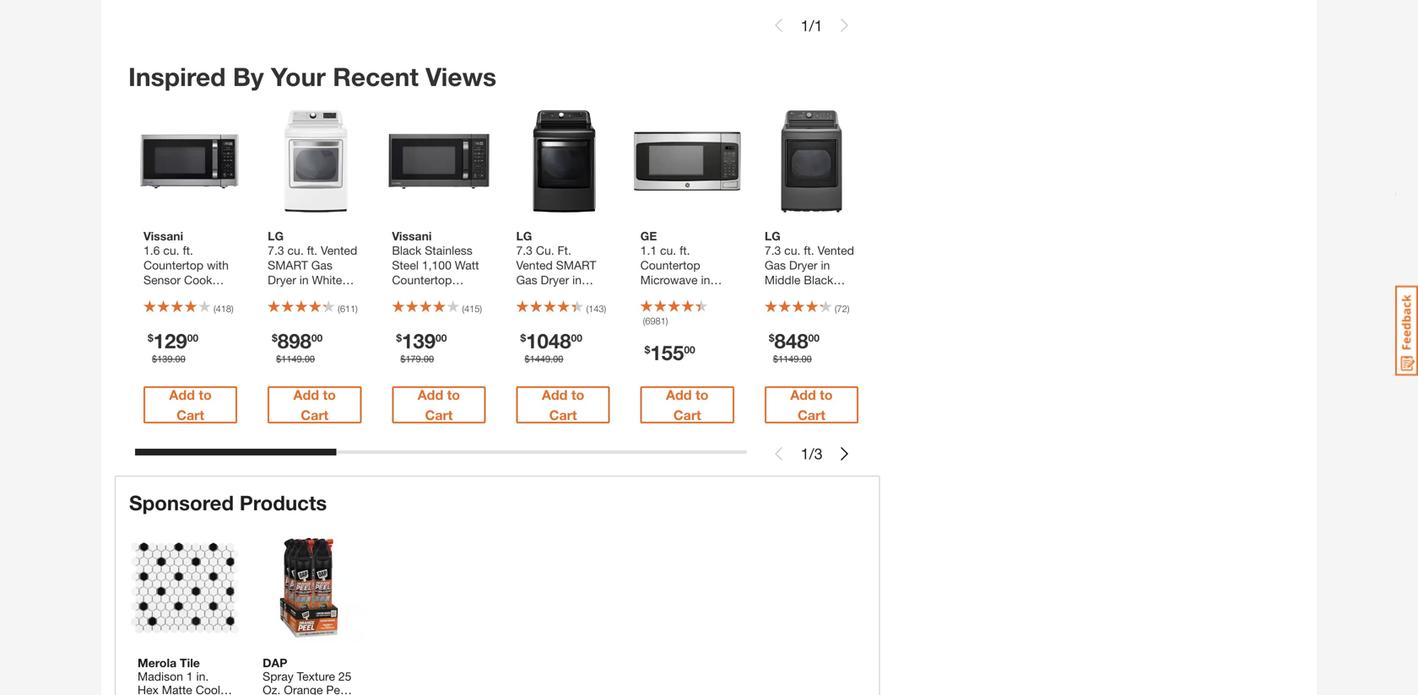 Task type: vqa. For each thing, say whether or not it's contained in the screenshot.
SEARCH text field
no



Task type: describe. For each thing, give the bounding box(es) containing it.
1.1
[[640, 243, 657, 257]]

views
[[426, 62, 496, 92]]

cu. inside ge 1.1 cu. ft. countertop microwave in stainless steel
[[660, 243, 676, 257]]

dap
[[263, 656, 287, 670]]

to for 129
[[199, 387, 212, 403]]

898
[[278, 329, 311, 353]]

$ down 848
[[773, 354, 778, 365]]

microwave inside vissani 1.6 cu. ft. countertop with sensor cook microwave in stainless steel
[[144, 288, 201, 302]]

143
[[589, 303, 604, 314]]

steel inside vissani 1.6 cu. ft. countertop with sensor cook microwave in stainless steel
[[195, 302, 221, 316]]

$ 1449 . 00
[[525, 354, 563, 365]]

00 inside $ 898 00
[[311, 332, 323, 344]]

611
[[340, 303, 356, 314]]

5 add to cart button from the left
[[640, 386, 734, 424]]

add to cart for 139
[[418, 387, 460, 423]]

matte
[[162, 683, 192, 696]]

$ 1149 . 00 for 898
[[276, 354, 315, 365]]

cu. for 898
[[287, 243, 304, 257]]

middle
[[765, 273, 801, 287]]

sensor inside lg 7.3 cu. ft. vented gas dryer in middle black with sensor dry technology
[[790, 288, 827, 302]]

vissani for 129
[[144, 229, 183, 243]]

sponsored products
[[129, 491, 327, 515]]

$ down 129
[[152, 354, 157, 365]]

add to cart button for 139
[[392, 386, 486, 424]]

00 inside '$ 129 00'
[[187, 332, 198, 344]]

179
[[406, 354, 421, 365]]

add for 139
[[418, 387, 443, 403]]

to for 848
[[820, 387, 833, 403]]

$ inside '$ 139 00'
[[396, 332, 402, 344]]

. for 129
[[173, 354, 175, 365]]

vissani 1.6 cu. ft. countertop with sensor cook microwave in stainless steel
[[144, 229, 229, 316]]

) for 898
[[356, 303, 358, 314]]

countertop for $
[[144, 258, 203, 272]]

steel inside ge 1.1 cu. ft. countertop microwave in stainless steel
[[691, 288, 718, 302]]

spray texture 25 oz. orange peel water based 2-in-1 wall and ceiling white texture spray with aim tech nozzle (6-pack) image
[[254, 533, 366, 644]]

( 72 )
[[835, 303, 850, 314]]

lg for 848
[[765, 229, 781, 243]]

139 for $ 139 . 00
[[157, 354, 173, 365]]

add to cart button for 848
[[765, 386, 859, 424]]

848
[[775, 329, 808, 353]]

( for 139
[[462, 303, 464, 314]]

$ 139 00
[[396, 329, 447, 353]]

cook
[[184, 273, 212, 287]]

cart for 848
[[798, 407, 825, 423]]

dap spray texture 25 oz. orange pee
[[263, 656, 352, 696]]

dryer inside lg 7.3 cu. ft. vented gas dryer in middle black with sensor dry technology
[[789, 258, 818, 272]]

with inside lg 7.3 cu. ft. vented smart gas dryer in black steel with easyload door, turbosteam and sensor dry technology
[[579, 288, 601, 302]]

watt
[[455, 258, 479, 272]]

gas for 1048
[[516, 273, 537, 287]]

139 for $ 139 00
[[402, 329, 436, 353]]

turbosteam
[[516, 317, 580, 331]]

7.3 cu. ft. vented gas dryer in middle black with sensor dry technology image
[[756, 106, 867, 217]]

1 / 3
[[801, 445, 823, 463]]

cart for 139
[[425, 407, 453, 423]]

1.6
[[144, 243, 160, 257]]

72
[[837, 303, 847, 314]]

$ 1048 00
[[520, 329, 582, 353]]

5 add to cart from the left
[[666, 387, 709, 423]]

7.3 for 848
[[765, 243, 781, 257]]

and inside lg 7.3 cu. ft. vented smart gas dryer in black steel with easyload door, turbosteam and sensor dry technology
[[584, 317, 604, 331]]

00 inside the $ 848 00
[[808, 332, 820, 344]]

. for 848
[[799, 354, 802, 365]]

1 / 1
[[801, 16, 823, 35]]

/ for 3
[[809, 445, 814, 463]]

1048
[[526, 329, 571, 353]]

oz.
[[263, 683, 281, 696]]

recent
[[333, 62, 419, 92]]

( 418 )
[[214, 303, 234, 314]]

vissani black stainless steel 1,100 watt countertop microwave
[[392, 229, 479, 302]]

ft. for 129
[[183, 243, 193, 257]]

easyload inside lg 7.3 cu. ft. vented smart gas dryer in white with easyload door and sensor dry technology
[[293, 288, 345, 302]]

cart for 1048
[[549, 407, 577, 423]]

( for 898
[[338, 303, 340, 314]]

in inside lg 7.3 cu. ft. vented smart gas dryer in white with easyload door and sensor dry technology
[[299, 273, 309, 287]]

with inside lg 7.3 cu. ft. vented gas dryer in middle black with sensor dry technology
[[765, 288, 787, 302]]

cu. for 129
[[163, 243, 179, 257]]

1,100
[[422, 258, 452, 272]]

orange
[[284, 683, 323, 696]]

countertop for 155
[[640, 258, 700, 272]]

add for 1048
[[542, 387, 568, 403]]

vented for 848
[[818, 243, 854, 257]]

00 inside $ 1048 00
[[571, 332, 582, 344]]

155
[[650, 340, 684, 365]]

lg 7.3 cu. ft. vented smart gas dryer in white with easyload door and sensor dry technology
[[268, 229, 357, 331]]

this is the last slide image
[[838, 19, 852, 32]]

black for 1048
[[516, 288, 546, 302]]

$ inside $ 898 00
[[272, 332, 278, 344]]

1149 for 848
[[778, 354, 799, 365]]

7.3 cu. ft. vented smart gas dryer in black steel with easyload door, turbosteam and sensor dry technology image
[[508, 106, 619, 217]]

black inside vissani black stainless steel 1,100 watt countertop microwave
[[392, 243, 422, 257]]

technology inside lg 7.3 cu. ft. vented smart gas dryer in white with easyload door and sensor dry technology
[[289, 317, 349, 331]]

lg for 1048
[[516, 229, 532, 243]]

vissani for 139
[[392, 229, 432, 243]]

with inside lg 7.3 cu. ft. vented smart gas dryer in white with easyload door and sensor dry technology
[[268, 288, 290, 302]]

add to cart button for 1048
[[516, 386, 610, 424]]

( 611 )
[[338, 303, 358, 314]]

gas for 898
[[311, 258, 333, 272]]

spray
[[263, 670, 294, 684]]

door,
[[572, 302, 600, 316]]

to for 1048
[[571, 387, 584, 403]]

this is the first slide image for 1 / 1
[[772, 19, 786, 32]]

sensor inside lg 7.3 cu. ft. vented smart gas dryer in black steel with easyload door, turbosteam and sensor dry technology
[[516, 332, 553, 346]]

merola
[[138, 656, 177, 670]]

stainless inside vissani black stainless steel 1,100 watt countertop microwave
[[425, 243, 473, 257]]

add for 898
[[293, 387, 319, 403]]

( 6981 )
[[643, 316, 668, 327]]

dry inside lg 7.3 cu. ft. vented gas dryer in middle black with sensor dry technology
[[830, 288, 849, 302]]

00 inside the $ 155 00
[[684, 344, 695, 356]]

$ 155 00
[[645, 340, 695, 365]]

$ 848 00
[[769, 329, 820, 353]]

stainless inside vissani 1.6 cu. ft. countertop with sensor cook microwave in stainless steel
[[144, 302, 191, 316]]

ft. for 898
[[307, 243, 317, 257]]

tile
[[180, 656, 200, 670]]

) for 139
[[480, 303, 482, 314]]

$ 898 00
[[272, 329, 323, 353]]

inspired by your recent views
[[128, 62, 496, 92]]

1149 for 898
[[281, 354, 302, 365]]

lg 7.3 cu. ft. vented smart gas dryer in black steel with easyload door, turbosteam and sensor dry technology
[[516, 229, 604, 361]]

with inside vissani 1.6 cu. ft. countertop with sensor cook microwave in stainless steel
[[207, 258, 229, 272]]

5 cart from the left
[[673, 407, 701, 423]]

black stainless steel 1,100 watt countertop microwave image
[[384, 106, 494, 217]]

door
[[268, 302, 294, 316]]



Task type: locate. For each thing, give the bounding box(es) containing it.
easyload inside lg 7.3 cu. ft. vented smart gas dryer in black steel with easyload door, turbosteam and sensor dry technology
[[516, 302, 568, 316]]

2 horizontal spatial 7.3
[[765, 243, 781, 257]]

in inside vissani 1.6 cu. ft. countertop with sensor cook microwave in stainless steel
[[204, 288, 213, 302]]

black for 848
[[804, 273, 833, 287]]

dryer
[[789, 258, 818, 272], [268, 273, 296, 287], [541, 273, 569, 287]]

415
[[464, 303, 480, 314]]

0 vertical spatial /
[[809, 16, 814, 35]]

7.3 inside lg 7.3 cu. ft. vented smart gas dryer in white with easyload door and sensor dry technology
[[268, 243, 284, 257]]

technology down turbosteam
[[516, 347, 576, 361]]

$ up $ 139 . 00
[[148, 332, 153, 344]]

. down '$ 129 00'
[[173, 354, 175, 365]]

microwave inside ge 1.1 cu. ft. countertop microwave in stainless steel
[[640, 273, 698, 287]]

0 horizontal spatial 1149
[[281, 354, 302, 365]]

1 horizontal spatial 139
[[402, 329, 436, 353]]

lg inside lg 7.3 cu. ft. vented smart gas dryer in white with easyload door and sensor dry technology
[[268, 229, 284, 243]]

4 cu. from the left
[[784, 243, 801, 257]]

1 to from the left
[[199, 387, 212, 403]]

this is the first slide image for 1 / 3
[[772, 447, 786, 461]]

2 $ 1149 . 00 from the left
[[773, 354, 812, 365]]

0 vertical spatial black
[[392, 243, 422, 257]]

lg inside lg 7.3 cu. ft. vented gas dryer in middle black with sensor dry technology
[[765, 229, 781, 243]]

smart down ft.
[[556, 258, 596, 272]]

0 vertical spatial easyload
[[293, 288, 345, 302]]

stainless up "1,100"
[[425, 243, 473, 257]]

1 horizontal spatial countertop
[[392, 273, 452, 287]]

0 horizontal spatial countertop
[[144, 258, 203, 272]]

0 horizontal spatial and
[[297, 302, 317, 316]]

6 cart from the left
[[798, 407, 825, 423]]

dryer for 1048
[[541, 273, 569, 287]]

add down $ 139 . 00
[[169, 387, 195, 403]]

1 horizontal spatial dry
[[557, 332, 575, 346]]

1 vertical spatial /
[[809, 445, 814, 463]]

in inside ge 1.1 cu. ft. countertop microwave in stainless steel
[[701, 273, 710, 287]]

ge
[[640, 229, 657, 243]]

vissani inside vissani black stainless steel 1,100 watt countertop microwave
[[392, 229, 432, 243]]

in
[[821, 258, 830, 272], [299, 273, 309, 287], [572, 273, 582, 287], [701, 273, 710, 287], [204, 288, 213, 302]]

3 cart from the left
[[425, 407, 453, 423]]

2 horizontal spatial gas
[[765, 258, 786, 272]]

1 horizontal spatial microwave
[[392, 288, 449, 302]]

2 vissani from the left
[[392, 229, 432, 243]]

2 7.3 from the left
[[516, 243, 533, 257]]

add down the $ 155 00
[[666, 387, 692, 403]]

easyload up turbosteam
[[516, 302, 568, 316]]

dry
[[830, 288, 849, 302], [268, 317, 286, 331], [557, 332, 575, 346]]

0 horizontal spatial 139
[[157, 354, 173, 365]]

1 vertical spatial stainless
[[640, 288, 688, 302]]

dry up the 72
[[830, 288, 849, 302]]

this is the first slide image
[[772, 19, 786, 32], [772, 447, 786, 461]]

1 7.3 from the left
[[268, 243, 284, 257]]

2 vertical spatial stainless
[[144, 302, 191, 316]]

) for 848
[[847, 303, 850, 314]]

0 horizontal spatial dry
[[268, 317, 286, 331]]

. for 1048
[[550, 354, 553, 365]]

1 horizontal spatial 1149
[[778, 354, 799, 365]]

vented inside lg 7.3 cu. ft. vented gas dryer in middle black with sensor dry technology
[[818, 243, 854, 257]]

$
[[148, 332, 153, 344], [272, 332, 278, 344], [396, 332, 402, 344], [520, 332, 526, 344], [769, 332, 775, 344], [645, 344, 650, 356], [152, 354, 157, 365], [276, 354, 281, 365], [400, 354, 406, 365], [525, 354, 530, 365], [773, 354, 778, 365]]

dryer inside lg 7.3 cu. ft. vented smart gas dryer in black steel with easyload door, turbosteam and sensor dry technology
[[541, 273, 569, 287]]

add to cart down $ 179 . 00
[[418, 387, 460, 423]]

0 horizontal spatial vissani
[[144, 229, 183, 243]]

in.
[[196, 670, 209, 684]]

0 horizontal spatial stainless
[[144, 302, 191, 316]]

dry down door
[[268, 317, 286, 331]]

7.3 inside lg 7.3 cu. ft. vented smart gas dryer in black steel with easyload door, turbosteam and sensor dry technology
[[516, 243, 533, 257]]

1 horizontal spatial vented
[[516, 258, 553, 272]]

( 143 )
[[586, 303, 606, 314]]

this is the first slide image left "1 / 1"
[[772, 19, 786, 32]]

$ down '$ 139 00'
[[400, 354, 406, 365]]

add to cart down $ 139 . 00
[[169, 387, 212, 423]]

4 ft. from the left
[[804, 243, 814, 257]]

stainless up ( 6981 )
[[640, 288, 688, 302]]

4 . from the left
[[550, 354, 553, 365]]

add to cart button down the $ 155 00
[[640, 386, 734, 424]]

steel inside lg 7.3 cu. ft. vented smart gas dryer in black steel with easyload door, turbosteam and sensor dry technology
[[549, 288, 576, 302]]

1.1 cu. ft. countertop microwave in stainless steel image
[[632, 106, 743, 217]]

countertop inside ge 1.1 cu. ft. countertop microwave in stainless steel
[[640, 258, 700, 272]]

white
[[312, 273, 342, 287]]

0 vertical spatial and
[[297, 302, 317, 316]]

steel up the $ 155 00
[[691, 288, 718, 302]]

ft.
[[558, 243, 571, 257]]

2 vertical spatial dry
[[557, 332, 575, 346]]

2 add from the left
[[293, 387, 319, 403]]

dry down turbosteam
[[557, 332, 575, 346]]

3 . from the left
[[421, 354, 424, 365]]

cart up "1 / 3"
[[798, 407, 825, 423]]

cart down $ 898 00
[[301, 407, 329, 423]]

lg 7.3 cu. ft. vented gas dryer in middle black with sensor dry technology
[[765, 229, 854, 316]]

1 horizontal spatial smart
[[556, 258, 596, 272]]

2 this is the first slide image from the top
[[772, 447, 786, 461]]

0 horizontal spatial easyload
[[293, 288, 345, 302]]

add down the $ 1449 . 00
[[542, 387, 568, 403]]

easyload
[[293, 288, 345, 302], [516, 302, 568, 316]]

black inside lg 7.3 cu. ft. vented smart gas dryer in black steel with easyload door, turbosteam and sensor dry technology
[[516, 288, 546, 302]]

sensor inside lg 7.3 cu. ft. vented smart gas dryer in white with easyload door and sensor dry technology
[[320, 302, 357, 316]]

vented up the 72
[[818, 243, 854, 257]]

1149 down 848
[[778, 354, 799, 365]]

countertop inside vissani black stainless steel 1,100 watt countertop microwave
[[392, 273, 452, 287]]

ft. inside ge 1.1 cu. ft. countertop microwave in stainless steel
[[680, 243, 690, 257]]

$ 139 . 00
[[152, 354, 186, 365]]

microwave inside vissani black stainless steel 1,100 watt countertop microwave
[[392, 288, 449, 302]]

this is the first slide image left "1 / 3"
[[772, 447, 786, 461]]

easyload down the white
[[293, 288, 345, 302]]

7.3
[[268, 243, 284, 257], [516, 243, 533, 257], [765, 243, 781, 257]]

smart for 898
[[268, 258, 308, 272]]

cart down the $ 1449 . 00
[[549, 407, 577, 423]]

2 . from the left
[[302, 354, 305, 365]]

cu. inside vissani 1.6 cu. ft. countertop with sensor cook microwave in stainless steel
[[163, 243, 179, 257]]

3
[[814, 445, 823, 463]]

/ left this is the last slide icon
[[809, 16, 814, 35]]

black inside lg 7.3 cu. ft. vented gas dryer in middle black with sensor dry technology
[[804, 273, 833, 287]]

$ down door
[[272, 332, 278, 344]]

technology inside lg 7.3 cu. ft. vented smart gas dryer in black steel with easyload door, turbosteam and sensor dry technology
[[516, 347, 576, 361]]

1 add to cart button from the left
[[144, 386, 237, 424]]

1 vertical spatial and
[[584, 317, 604, 331]]

( for 848
[[835, 303, 837, 314]]

$ inside the $ 848 00
[[769, 332, 775, 344]]

139 up $ 179 . 00
[[402, 329, 436, 353]]

black
[[392, 243, 422, 257], [804, 273, 833, 287], [516, 288, 546, 302]]

add to cart down $ 898 00
[[293, 387, 336, 423]]

0 horizontal spatial dryer
[[268, 273, 296, 287]]

ft. inside lg 7.3 cu. ft. vented smart gas dryer in white with easyload door and sensor dry technology
[[307, 243, 317, 257]]

0 vertical spatial technology
[[765, 302, 825, 316]]

7.3 inside lg 7.3 cu. ft. vented gas dryer in middle black with sensor dry technology
[[765, 243, 781, 257]]

) for 129
[[231, 303, 234, 314]]

0 horizontal spatial gas
[[311, 258, 333, 272]]

139 down 129
[[157, 354, 173, 365]]

in inside lg 7.3 cu. ft. vented gas dryer in middle black with sensor dry technology
[[821, 258, 830, 272]]

vented inside lg 7.3 cu. ft. vented smart gas dryer in black steel with easyload door, turbosteam and sensor dry technology
[[516, 258, 553, 272]]

6 add to cart button from the left
[[765, 386, 859, 424]]

0 vertical spatial this is the first slide image
[[772, 19, 786, 32]]

sensor down 1.6
[[144, 273, 181, 287]]

$ inside $ 1048 00
[[520, 332, 526, 344]]

1 horizontal spatial easyload
[[516, 302, 568, 316]]

1 horizontal spatial stainless
[[425, 243, 473, 257]]

4 add to cart from the left
[[542, 387, 584, 423]]

3 add from the left
[[418, 387, 443, 403]]

stainless inside ge 1.1 cu. ft. countertop microwave in stainless steel
[[640, 288, 688, 302]]

6 add to cart from the left
[[790, 387, 833, 423]]

4 add from the left
[[542, 387, 568, 403]]

stainless
[[425, 243, 473, 257], [640, 288, 688, 302], [144, 302, 191, 316]]

1 vertical spatial technology
[[289, 317, 349, 331]]

3 add to cart from the left
[[418, 387, 460, 423]]

$ 1149 . 00 for 848
[[773, 354, 812, 365]]

vented up the white
[[321, 243, 357, 257]]

$ up $ 179 . 00
[[396, 332, 402, 344]]

5 . from the left
[[799, 354, 802, 365]]

1 vertical spatial black
[[804, 273, 833, 287]]

0 horizontal spatial smart
[[268, 258, 308, 272]]

/
[[809, 16, 814, 35], [809, 445, 814, 463]]

add to cart up "1 / 3"
[[790, 387, 833, 423]]

microwave down 1.1
[[640, 273, 698, 287]]

sensor down turbosteam
[[516, 332, 553, 346]]

cart
[[177, 407, 204, 423], [301, 407, 329, 423], [425, 407, 453, 423], [549, 407, 577, 423], [673, 407, 701, 423], [798, 407, 825, 423]]

1 vertical spatial easyload
[[516, 302, 568, 316]]

texture
[[297, 670, 335, 684]]

129
[[153, 329, 187, 353]]

1 smart from the left
[[268, 258, 308, 272]]

add to cart button down $ 139 . 00
[[144, 386, 237, 424]]

vented for 1048
[[516, 258, 553, 272]]

with up door,
[[579, 288, 601, 302]]

cart down the $ 155 00
[[673, 407, 701, 423]]

0 horizontal spatial 7.3
[[268, 243, 284, 257]]

add to cart button
[[144, 386, 237, 424], [268, 386, 362, 424], [392, 386, 486, 424], [516, 386, 610, 424], [640, 386, 734, 424], [765, 386, 859, 424]]

technology up the $ 848 00
[[765, 302, 825, 316]]

1 / from the top
[[809, 16, 814, 35]]

cu.
[[163, 243, 179, 257], [287, 243, 304, 257], [660, 243, 676, 257], [784, 243, 801, 257]]

3 cu. from the left
[[660, 243, 676, 257]]

2 vertical spatial technology
[[516, 347, 576, 361]]

$ down ( 6981 )
[[645, 344, 650, 356]]

add
[[169, 387, 195, 403], [293, 387, 319, 403], [418, 387, 443, 403], [542, 387, 568, 403], [666, 387, 692, 403], [790, 387, 816, 403]]

. for 139
[[421, 354, 424, 365]]

0 horizontal spatial microwave
[[144, 288, 201, 302]]

vissani inside vissani 1.6 cu. ft. countertop with sensor cook microwave in stainless steel
[[144, 229, 183, 243]]

gas up the white
[[311, 258, 333, 272]]

0 horizontal spatial black
[[392, 243, 422, 257]]

sensor inside vissani 1.6 cu. ft. countertop with sensor cook microwave in stainless steel
[[144, 273, 181, 287]]

with down middle
[[765, 288, 787, 302]]

add to cart button for 898
[[268, 386, 362, 424]]

1 this is the first slide image from the top
[[772, 19, 786, 32]]

4 cart from the left
[[549, 407, 577, 423]]

3 add to cart button from the left
[[392, 386, 486, 424]]

4 to from the left
[[571, 387, 584, 403]]

ft. inside vissani 1.6 cu. ft. countertop with sensor cook microwave in stainless steel
[[183, 243, 193, 257]]

1 horizontal spatial lg
[[516, 229, 532, 243]]

1449
[[530, 354, 550, 365]]

.
[[173, 354, 175, 365], [302, 354, 305, 365], [421, 354, 424, 365], [550, 354, 553, 365], [799, 354, 802, 365]]

. for 898
[[302, 354, 305, 365]]

1 horizontal spatial and
[[584, 317, 604, 331]]

dryer up door
[[268, 273, 296, 287]]

$ down 898
[[276, 354, 281, 365]]

ft.
[[183, 243, 193, 257], [307, 243, 317, 257], [680, 243, 690, 257], [804, 243, 814, 257]]

0 horizontal spatial lg
[[268, 229, 284, 243]]

7.3 cu. ft. vented smart gas dryer in white with easyload door and sensor dry technology image
[[259, 106, 370, 217]]

add down the $ 848 00
[[790, 387, 816, 403]]

6981
[[645, 316, 666, 327]]

steel up door,
[[549, 288, 576, 302]]

and
[[297, 302, 317, 316], [584, 317, 604, 331]]

(
[[214, 303, 216, 314], [338, 303, 340, 314], [462, 303, 464, 314], [586, 303, 589, 314], [835, 303, 837, 314], [643, 316, 645, 327]]

microwave down cook
[[144, 288, 201, 302]]

. down the $ 848 00
[[799, 354, 802, 365]]

2 1149 from the left
[[778, 354, 799, 365]]

inspired
[[128, 62, 226, 92]]

2 horizontal spatial black
[[804, 273, 833, 287]]

vented down cu.
[[516, 258, 553, 272]]

ge 1.1 cu. ft. countertop microwave in stainless steel
[[640, 229, 718, 302]]

gas inside lg 7.3 cu. ft. vented smart gas dryer in black steel with easyload door, turbosteam and sensor dry technology
[[516, 273, 537, 287]]

2 / from the top
[[809, 445, 814, 463]]

and down 143 at left
[[584, 317, 604, 331]]

add to cart button down $ 179 . 00
[[392, 386, 486, 424]]

gas up middle
[[765, 258, 786, 272]]

and right door
[[297, 302, 317, 316]]

vissani up 1.6
[[144, 229, 183, 243]]

/ for 1
[[809, 16, 814, 35]]

. down '$ 139 00'
[[421, 354, 424, 365]]

countertop down 1.6
[[144, 258, 203, 272]]

cu. right 1.6
[[163, 243, 179, 257]]

dry inside lg 7.3 cu. ft. vented smart gas dryer in white with easyload door and sensor dry technology
[[268, 317, 286, 331]]

with up door
[[268, 288, 290, 302]]

1 vertical spatial 139
[[157, 354, 173, 365]]

$ inside the $ 155 00
[[645, 344, 650, 356]]

add to cart button up "1 / 3"
[[765, 386, 859, 424]]

hex
[[138, 683, 159, 696]]

1 $ 1149 . 00 from the left
[[276, 354, 315, 365]]

2 horizontal spatial microwave
[[640, 273, 698, 287]]

1 inside merola tile madison 1 in. hex matte coo
[[186, 670, 193, 684]]

7.3 up middle
[[765, 243, 781, 257]]

1 horizontal spatial technology
[[516, 347, 576, 361]]

add for 848
[[790, 387, 816, 403]]

1
[[801, 16, 809, 35], [814, 16, 823, 35], [801, 445, 809, 463], [186, 670, 193, 684]]

cu. up door
[[287, 243, 304, 257]]

( for 1048
[[586, 303, 589, 314]]

cart down $ 139 . 00
[[177, 407, 204, 423]]

lg down 7.3 cu. ft. vented smart gas dryer in black steel with easyload door, turbosteam and sensor dry technology image
[[516, 229, 532, 243]]

add to cart for 898
[[293, 387, 336, 423]]

2 ft. from the left
[[307, 243, 317, 257]]

0 horizontal spatial vented
[[321, 243, 357, 257]]

vented for 898
[[321, 243, 357, 257]]

6 to from the left
[[820, 387, 833, 403]]

1.6 cu. ft. countertop with sensor cook microwave in stainless steel image
[[135, 106, 246, 217]]

cart for 129
[[177, 407, 204, 423]]

/ left 'next slide' icon
[[809, 445, 814, 463]]

dryer up middle
[[789, 258, 818, 272]]

smart inside lg 7.3 cu. ft. vented smart gas dryer in black steel with easyload door, turbosteam and sensor dry technology
[[556, 258, 596, 272]]

0 horizontal spatial technology
[[289, 317, 349, 331]]

ft. inside lg 7.3 cu. ft. vented gas dryer in middle black with sensor dry technology
[[804, 243, 814, 257]]

cu. inside lg 7.3 cu. ft. vented smart gas dryer in white with easyload door and sensor dry technology
[[287, 243, 304, 257]]

feedback link image
[[1395, 285, 1418, 377]]

sensor down the white
[[320, 302, 357, 316]]

$ down 1048
[[525, 354, 530, 365]]

1 horizontal spatial dryer
[[541, 273, 569, 287]]

1 add from the left
[[169, 387, 195, 403]]

$ down turbosteam
[[520, 332, 526, 344]]

2 horizontal spatial dry
[[830, 288, 849, 302]]

cu.
[[536, 243, 554, 257]]

by
[[233, 62, 264, 92]]

steel left "1,100"
[[392, 258, 419, 272]]

madison
[[138, 670, 183, 684]]

add to cart button down $ 898 00
[[268, 386, 362, 424]]

cu. inside lg 7.3 cu. ft. vented gas dryer in middle black with sensor dry technology
[[784, 243, 801, 257]]

7.3 for 1048
[[516, 243, 533, 257]]

0 vertical spatial dry
[[830, 288, 849, 302]]

countertop
[[144, 258, 203, 272], [640, 258, 700, 272], [392, 273, 452, 287]]

00 inside '$ 139 00'
[[436, 332, 447, 344]]

$ down middle
[[769, 332, 775, 344]]

1 cu. from the left
[[163, 243, 179, 257]]

add to cart button for 129
[[144, 386, 237, 424]]

25
[[338, 670, 352, 684]]

1 horizontal spatial black
[[516, 288, 546, 302]]

00
[[187, 332, 198, 344], [311, 332, 323, 344], [436, 332, 447, 344], [571, 332, 582, 344], [808, 332, 820, 344], [684, 344, 695, 356], [175, 354, 186, 365], [305, 354, 315, 365], [424, 354, 434, 365], [553, 354, 563, 365], [802, 354, 812, 365]]

dryer for 898
[[268, 273, 296, 287]]

139
[[402, 329, 436, 353], [157, 354, 173, 365]]

steel
[[392, 258, 419, 272], [549, 288, 576, 302], [691, 288, 718, 302], [195, 302, 221, 316]]

dryer down ft.
[[541, 273, 569, 287]]

in inside lg 7.3 cu. ft. vented smart gas dryer in black steel with easyload door, turbosteam and sensor dry technology
[[572, 273, 582, 287]]

3 to from the left
[[447, 387, 460, 403]]

countertop down "1,100"
[[392, 273, 452, 287]]

your
[[271, 62, 326, 92]]

add to cart for 848
[[790, 387, 833, 423]]

7.3 for 898
[[268, 243, 284, 257]]

2 horizontal spatial technology
[[765, 302, 825, 316]]

1 vertical spatial this is the first slide image
[[772, 447, 786, 461]]

0 vertical spatial 139
[[402, 329, 436, 353]]

418
[[216, 303, 231, 314]]

cu. for 848
[[784, 243, 801, 257]]

0 horizontal spatial $ 1149 . 00
[[276, 354, 315, 365]]

add down $ 898 00
[[293, 387, 319, 403]]

add to cart down the $ 155 00
[[666, 387, 709, 423]]

2 horizontal spatial countertop
[[640, 258, 700, 272]]

1 . from the left
[[173, 354, 175, 365]]

gas inside lg 7.3 cu. ft. vented gas dryer in middle black with sensor dry technology
[[765, 258, 786, 272]]

with
[[207, 258, 229, 272], [268, 288, 290, 302], [579, 288, 601, 302], [765, 288, 787, 302]]

1 horizontal spatial gas
[[516, 273, 537, 287]]

dry inside lg 7.3 cu. ft. vented smart gas dryer in black steel with easyload door, turbosteam and sensor dry technology
[[557, 332, 575, 346]]

$ 179 . 00
[[400, 354, 434, 365]]

2 smart from the left
[[556, 258, 596, 272]]

( for 129
[[214, 303, 216, 314]]

2 horizontal spatial lg
[[765, 229, 781, 243]]

steel inside vissani black stainless steel 1,100 watt countertop microwave
[[392, 258, 419, 272]]

1 lg from the left
[[268, 229, 284, 243]]

sponsored
[[129, 491, 234, 515]]

. down $ 898 00
[[302, 354, 305, 365]]

1 horizontal spatial 7.3
[[516, 243, 533, 257]]

countertop inside vissani 1.6 cu. ft. countertop with sensor cook microwave in stainless steel
[[144, 258, 203, 272]]

vented inside lg 7.3 cu. ft. vented smart gas dryer in white with easyload door and sensor dry technology
[[321, 243, 357, 257]]

cart for 898
[[301, 407, 329, 423]]

cart down $ 179 . 00
[[425, 407, 453, 423]]

microwave down "1,100"
[[392, 288, 449, 302]]

2 to from the left
[[323, 387, 336, 403]]

1149
[[281, 354, 302, 365], [778, 354, 799, 365]]

1 horizontal spatial vissani
[[392, 229, 432, 243]]

2 add to cart from the left
[[293, 387, 336, 423]]

1 vertical spatial dry
[[268, 317, 286, 331]]

with up cook
[[207, 258, 229, 272]]

merola tile madison 1 in. hex matte coo
[[138, 656, 228, 696]]

3 lg from the left
[[765, 229, 781, 243]]

next slide image
[[838, 447, 852, 461]]

smart
[[268, 258, 308, 272], [556, 258, 596, 272]]

gas
[[311, 258, 333, 272], [765, 258, 786, 272], [516, 273, 537, 287]]

add for 129
[[169, 387, 195, 403]]

2 vertical spatial black
[[516, 288, 546, 302]]

5 add from the left
[[666, 387, 692, 403]]

smart inside lg 7.3 cu. ft. vented smart gas dryer in white with easyload door and sensor dry technology
[[268, 258, 308, 272]]

lg inside lg 7.3 cu. ft. vented smart gas dryer in black steel with easyload door, turbosteam and sensor dry technology
[[516, 229, 532, 243]]

4 add to cart button from the left
[[516, 386, 610, 424]]

technology
[[765, 302, 825, 316], [289, 317, 349, 331], [516, 347, 576, 361]]

smart for 1048
[[556, 258, 596, 272]]

1 vissani from the left
[[144, 229, 183, 243]]

2 horizontal spatial vented
[[818, 243, 854, 257]]

2 cu. from the left
[[287, 243, 304, 257]]

7.3 left cu.
[[516, 243, 533, 257]]

microwave
[[640, 273, 698, 287], [144, 288, 201, 302], [392, 288, 449, 302]]

to for 898
[[323, 387, 336, 403]]

countertop down 1.1
[[640, 258, 700, 272]]

$ 1149 . 00 down 898
[[276, 354, 315, 365]]

smart up door
[[268, 258, 308, 272]]

vissani up "1,100"
[[392, 229, 432, 243]]

( 415 )
[[462, 303, 482, 314]]

add to cart
[[169, 387, 212, 423], [293, 387, 336, 423], [418, 387, 460, 423], [542, 387, 584, 423], [666, 387, 709, 423], [790, 387, 833, 423]]

lg up middle
[[765, 229, 781, 243]]

1149 down 898
[[281, 354, 302, 365]]

steel down cook
[[195, 302, 221, 316]]

2 horizontal spatial dryer
[[789, 258, 818, 272]]

madison 1 in. hex matte cool white with black dot 10-1/4 in. x 11-7/8 in. porcelain mosaic tile (619.2 sq. ft./pallet) image
[[129, 533, 241, 644]]

stainless up 129
[[144, 302, 191, 316]]

1 add to cart from the left
[[169, 387, 212, 423]]

cu. up middle
[[784, 243, 801, 257]]

3 7.3 from the left
[[765, 243, 781, 257]]

to
[[199, 387, 212, 403], [323, 387, 336, 403], [447, 387, 460, 403], [571, 387, 584, 403], [696, 387, 709, 403], [820, 387, 833, 403]]

and inside lg 7.3 cu. ft. vented smart gas dryer in white with easyload door and sensor dry technology
[[297, 302, 317, 316]]

add to cart button down the $ 1449 . 00
[[516, 386, 610, 424]]

products
[[239, 491, 327, 515]]

lg
[[268, 229, 284, 243], [516, 229, 532, 243], [765, 229, 781, 243]]

$ 1149 . 00 down 848
[[773, 354, 812, 365]]

add to cart for 129
[[169, 387, 212, 423]]

add to cart down the $ 1449 . 00
[[542, 387, 584, 423]]

technology inside lg 7.3 cu. ft. vented gas dryer in middle black with sensor dry technology
[[765, 302, 825, 316]]

0 vertical spatial stainless
[[425, 243, 473, 257]]

) for 1048
[[604, 303, 606, 314]]

vissani
[[144, 229, 183, 243], [392, 229, 432, 243]]

2 add to cart button from the left
[[268, 386, 362, 424]]

$ 1149 . 00
[[276, 354, 315, 365], [773, 354, 812, 365]]

1 horizontal spatial $ 1149 . 00
[[773, 354, 812, 365]]

1 ft. from the left
[[183, 243, 193, 257]]

add down $ 179 . 00
[[418, 387, 443, 403]]

to for 139
[[447, 387, 460, 403]]

vented
[[321, 243, 357, 257], [818, 243, 854, 257], [516, 258, 553, 272]]

3 ft. from the left
[[680, 243, 690, 257]]

sensor down middle
[[790, 288, 827, 302]]

add to cart for 1048
[[542, 387, 584, 423]]

$ 129 00
[[148, 329, 198, 353]]

2 horizontal spatial stainless
[[640, 288, 688, 302]]

. down $ 1048 00 at the left of the page
[[550, 354, 553, 365]]

)
[[231, 303, 234, 314], [356, 303, 358, 314], [480, 303, 482, 314], [604, 303, 606, 314], [847, 303, 850, 314], [666, 316, 668, 327]]

cu. right 1.1
[[660, 243, 676, 257]]

1 1149 from the left
[[281, 354, 302, 365]]

dryer inside lg 7.3 cu. ft. vented smart gas dryer in white with easyload door and sensor dry technology
[[268, 273, 296, 287]]

ft. for 848
[[804, 243, 814, 257]]

2 lg from the left
[[516, 229, 532, 243]]

lg for 898
[[268, 229, 284, 243]]

gas inside lg 7.3 cu. ft. vented smart gas dryer in white with easyload door and sensor dry technology
[[311, 258, 333, 272]]

5 to from the left
[[696, 387, 709, 403]]

$ inside '$ 129 00'
[[148, 332, 153, 344]]

1 cart from the left
[[177, 407, 204, 423]]

2 cart from the left
[[301, 407, 329, 423]]

6 add from the left
[[790, 387, 816, 403]]



